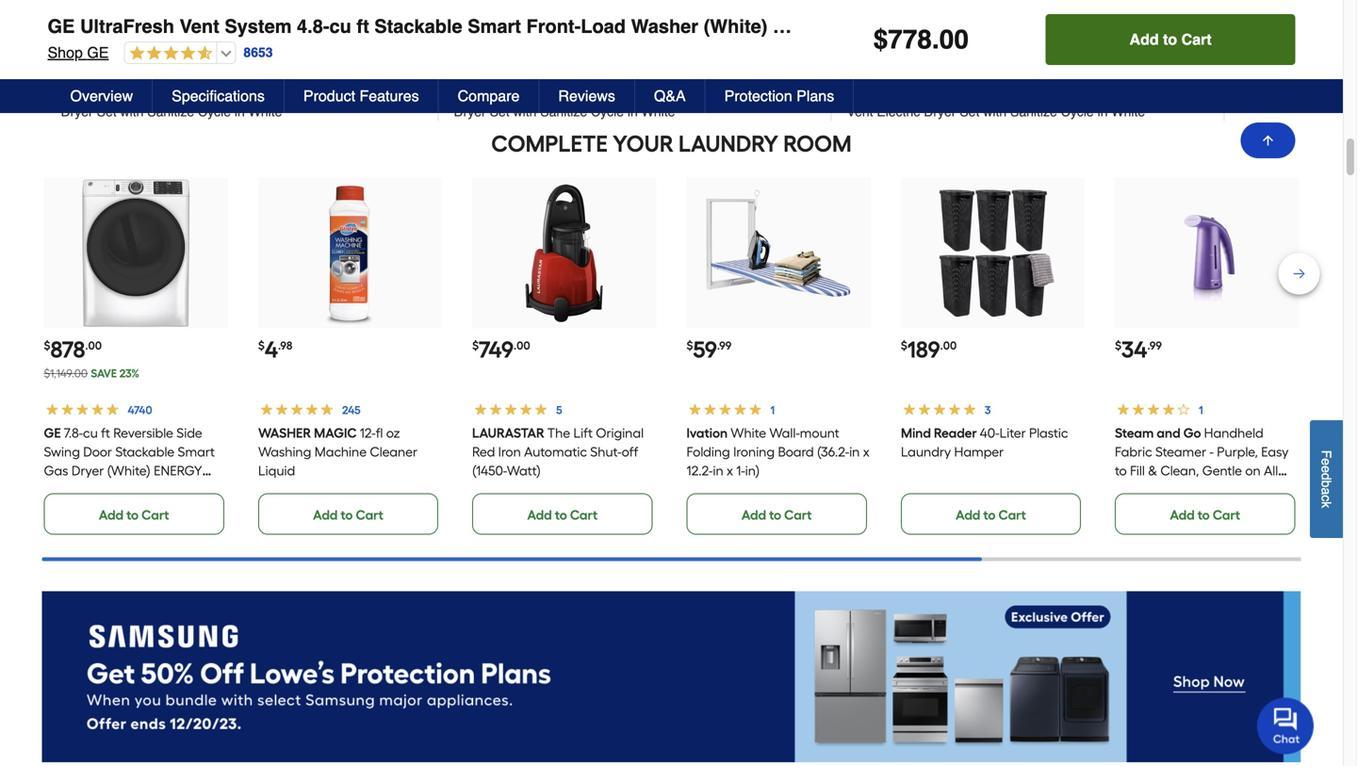 Task type: describe. For each thing, give the bounding box(es) containing it.
laundry inside 40-liter plastic laundry hamper
[[901, 444, 951, 460]]

ultrafresh for ultrafresh stackable smart front load washer & electric dryer set with sanitize cycle in white
[[84, 85, 145, 101]]

(white) inside 7.8-cu ft reversible side swing door stackable smart gas dryer (white) energy star
[[107, 463, 151, 479]]

$ for 1,556
[[61, 45, 75, 75]]

washer magic 12-fl oz washing machine cleaner liquid image
[[277, 180, 424, 327]]

ge ultrafresh vent system 4.8-cu ft stackable smart front-load washer (white) energy star
[[48, 16, 907, 37]]

add to cart button
[[1046, 14, 1296, 65]]

$2,198.00 /
[[994, 45, 1066, 63]]

4
[[265, 336, 278, 364]]

. for $ 778 . 00
[[932, 25, 940, 55]]

ge inside 878 list item
[[44, 425, 61, 441]]

240v,
[[1115, 501, 1148, 517]]

swing
[[44, 444, 80, 460]]

7.8-cu ft reversible side swing door stackable smart gas dryer (white) energy star
[[44, 425, 215, 498]]

product
[[303, 87, 355, 105]]

washer up save $542.00 on the top of page
[[631, 16, 699, 37]]

set for $2,098.00 / save $542.00
[[97, 104, 117, 119]]

.99 for 59
[[717, 339, 732, 353]]

cart for 34
[[1213, 507, 1241, 523]]

load for ultrafresh stackable smart front load washer & long vent electric dryer set with sanitize cycle  in white
[[1070, 85, 1099, 101]]

add to cart for 189
[[956, 507, 1026, 523]]

cart for 59
[[785, 507, 812, 523]]

ge down the shop
[[61, 85, 80, 101]]

smart inside 7.8-cu ft reversible side swing door stackable smart gas dryer (white) energy star
[[178, 444, 215, 460]]

add to cart for 4
[[313, 507, 384, 523]]

with for save $542.00
[[513, 104, 537, 119]]

electric inside ultrafresh stackable smart front load washer & electric dryer set with sanitize cycle in white
[[378, 85, 421, 101]]

& inside handheld fabric steamer - purple, easy to fill & clean, gentle on all fabrics, dual voltage 110v- 240v, sag09s-purple
[[1149, 463, 1158, 479]]

add inside button
[[1130, 31, 1159, 48]]

plastic
[[1029, 425, 1068, 441]]

00 for $ 1,556 . 00
[[149, 45, 178, 75]]

load for ultrafresh stackable smart front load washer & gas dryer set with sanitize cycle in white
[[677, 85, 706, 101]]

cycle for $2,098.00 / save $542.00
[[198, 104, 231, 119]]

ultrafresh for ultrafresh stackable smart front load washer & gas dryer set with sanitize cycle in white
[[477, 85, 538, 101]]

7.8-
[[64, 425, 83, 441]]

ultrafresh stackable smart front load washer & gas dryer set with sanitize cycle in white
[[454, 85, 795, 119]]

$ 59 .99
[[687, 336, 732, 364]]

to inside handheld fabric steamer - purple, easy to fill & clean, gentle on all fabrics, dual voltage 110v- 240v, sag09s-purple
[[1115, 463, 1127, 479]]

4 list item
[[258, 178, 442, 535]]

$2,198.00
[[994, 45, 1062, 63]]

1,927
[[862, 45, 928, 75]]

laundry inside heading
[[679, 130, 779, 158]]

load up save $542.00 on the top of page
[[581, 16, 626, 37]]

white inside the ultrafresh stackable smart front load washer & gas dryer set with sanitize cycle in white
[[642, 104, 675, 119]]

mount
[[800, 425, 840, 441]]

fabric
[[1115, 444, 1153, 460]]

steam
[[1115, 425, 1154, 441]]

59 list item
[[687, 178, 871, 535]]

$1,149.00
[[44, 367, 88, 381]]

in inside "ultrafresh stackable smart front load washer & long vent electric dryer set with sanitize cycle  in white"
[[1098, 104, 1108, 119]]

add for 34
[[1170, 507, 1195, 523]]

stackable inside 7.8-cu ft reversible side swing door stackable smart gas dryer (white) energy star
[[115, 444, 175, 460]]

automatic
[[524, 444, 587, 460]]

with inside "ultrafresh stackable smart front load washer & long vent electric dryer set with sanitize cycle  in white"
[[983, 104, 1007, 119]]

complete
[[491, 130, 608, 158]]

washer for ultrafresh stackable smart front load washer & long vent electric dryer set with sanitize cycle  in white
[[1103, 85, 1148, 101]]

advertisement region
[[42, 592, 1301, 766]]

4.8-
[[297, 16, 330, 37]]

overview button
[[51, 79, 153, 113]]

go
[[1184, 425, 1202, 441]]

overview
[[70, 87, 133, 105]]

machine
[[314, 444, 367, 460]]

to for 40-liter plastic laundry hamper
[[984, 507, 996, 523]]

2 | from the left
[[583, 44, 590, 76]]

to for handheld fabric steamer - purple, easy to fill & clean, gentle on all fabrics, dual voltage 110v- 240v, sag09s-purple
[[1198, 507, 1210, 523]]

1 horizontal spatial star
[[858, 16, 907, 37]]

2 e from the top
[[1319, 466, 1334, 473]]

$ for 34
[[1115, 339, 1122, 353]]

add to cart inside 878 list item
[[99, 507, 169, 523]]

ge up the shop
[[48, 16, 75, 37]]

white inside ultrafresh stackable smart front load washer & electric dryer set with sanitize cycle in white
[[249, 104, 282, 119]]

gas inside the ultrafresh stackable smart front load washer & gas dryer set with sanitize cycle in white
[[771, 85, 795, 101]]

plans
[[797, 87, 835, 105]]

compare button
[[439, 79, 540, 113]]

.00 for 189
[[940, 339, 957, 353]]

reviews
[[559, 87, 616, 105]]

iron
[[499, 444, 521, 460]]

ge right the plans
[[847, 85, 866, 101]]

reversible
[[113, 425, 173, 441]]

cart inside button
[[1182, 31, 1212, 48]]

smart for ultrafresh stackable smart front load washer & gas dryer set with sanitize cycle in white
[[604, 85, 639, 101]]

$ 189 .00
[[901, 336, 957, 364]]

12.2-
[[687, 463, 713, 479]]

add for 749
[[527, 507, 552, 523]]

(1450-
[[472, 463, 507, 479]]

778
[[888, 25, 932, 55]]

board
[[778, 444, 814, 460]]

. for $ 1,927 . 00
[[928, 45, 935, 75]]

on
[[1246, 463, 1261, 479]]

ge right the shop
[[87, 44, 109, 61]]

cycle for save $542.00
[[591, 104, 624, 119]]

0 vertical spatial vent
[[180, 16, 219, 37]]

protection
[[725, 87, 793, 105]]

system
[[225, 16, 292, 37]]

gentle
[[1203, 463, 1243, 479]]

magic
[[314, 425, 357, 441]]

f e e d b a c k
[[1319, 450, 1334, 508]]

$ 878 .00
[[44, 336, 102, 364]]

sanitize inside "ultrafresh stackable smart front load washer & long vent electric dryer set with sanitize cycle  in white"
[[1011, 104, 1058, 119]]

purple
[[1202, 501, 1240, 517]]

stackable for ultrafresh stackable smart front load washer & electric dryer set with sanitize cycle in white
[[149, 85, 207, 101]]

door
[[83, 444, 112, 460]]

ultrafresh stackable smart front load washer & long vent electric dryer set with sanitize cycle  in white
[[847, 85, 1194, 119]]

arrow up image
[[1261, 133, 1276, 148]]

ironing
[[734, 444, 775, 460]]

40-liter plastic laundry hamper
[[901, 425, 1068, 460]]

liter
[[1000, 425, 1026, 441]]

ultrafresh stackable smart front load washer & electric dryer set with sanitize cycle in white
[[61, 85, 421, 119]]

sanitize for save $542.00
[[540, 104, 587, 119]]

q&a
[[654, 87, 686, 105]]

add to cart inside button
[[1130, 31, 1212, 48]]

vent inside "ultrafresh stackable smart front load washer & long vent electric dryer set with sanitize cycle  in white"
[[847, 104, 873, 119]]

$ 778 . 00
[[874, 25, 969, 55]]

laurastar the lift original red iron automatic shut-off (1450-watt) image
[[491, 180, 638, 327]]

cycle inside "ultrafresh stackable smart front load washer & long vent electric dryer set with sanitize cycle  in white"
[[1061, 104, 1094, 119]]

clean,
[[1161, 463, 1200, 479]]

& for long
[[1152, 85, 1161, 101]]

00 for $ 1,927 . 00
[[935, 45, 965, 75]]

all
[[1264, 463, 1279, 479]]

white wall-mount folding ironing board (36.2-in x 12.2-in x 1-in)
[[687, 425, 870, 479]]

reader
[[934, 425, 977, 441]]

$ for 59
[[687, 339, 693, 353]]

smart left front-
[[468, 16, 521, 37]]

189
[[908, 336, 940, 364]]

shop
[[48, 44, 83, 61]]

in inside the ultrafresh stackable smart front load washer & gas dryer set with sanitize cycle in white
[[628, 104, 638, 119]]

add for 59
[[742, 507, 766, 523]]

a
[[1319, 488, 1334, 495]]

sanitize for $2,098.00 / save $542.00
[[147, 104, 194, 119]]

749
[[479, 336, 514, 364]]

add inside 878 list item
[[99, 507, 124, 523]]

& for gas
[[759, 85, 767, 101]]

easy
[[1262, 444, 1289, 460]]

$1,149.00 save 23%
[[44, 367, 139, 381]]

save for save $271.00
[[994, 62, 1030, 80]]

$ for 749
[[472, 339, 479, 353]]

12-
[[360, 425, 376, 441]]

front for $ 1,927 . 00
[[1036, 85, 1066, 101]]

8653
[[244, 45, 273, 60]]

reviews button
[[540, 79, 635, 113]]

to for white wall-mount folding ironing board (36.2-in x 12.2-in x 1-in)
[[769, 507, 782, 523]]

save $271.00
[[994, 62, 1088, 80]]

$2,098.00 / save $542.00
[[208, 45, 302, 80]]

0 vertical spatial cu
[[329, 16, 352, 37]]

oz
[[386, 425, 400, 441]]

your
[[613, 130, 674, 158]]

& for electric
[[365, 85, 374, 101]]

compare
[[458, 87, 520, 105]]

washing
[[258, 444, 311, 460]]

load for ultrafresh stackable smart front load washer & electric dryer set with sanitize cycle in white
[[284, 85, 313, 101]]

cleaner
[[370, 444, 417, 460]]

.98
[[278, 339, 293, 353]]

12-fl oz washing machine cleaner liquid
[[258, 425, 417, 479]]

q&a button
[[635, 79, 706, 113]]

| for $ 1,927 . 00
[[976, 44, 983, 76]]

$271.00
[[1034, 62, 1088, 80]]

cart for 189
[[999, 507, 1026, 523]]

front for $ 1,556 . 00
[[249, 85, 280, 101]]

long
[[1164, 85, 1194, 101]]

shut-
[[591, 444, 622, 460]]

/ for $2,198.00
[[1062, 45, 1066, 63]]

product features
[[303, 87, 419, 105]]

34
[[1122, 336, 1148, 364]]

dryer inside "ultrafresh stackable smart front load washer & long vent electric dryer set with sanitize cycle  in white"
[[924, 104, 956, 119]]

specifications button
[[153, 79, 285, 113]]

fabrics,
[[1115, 482, 1162, 498]]

washer magic
[[258, 425, 357, 441]]

dryer inside ultrafresh stackable smart front load washer & electric dryer set with sanitize cycle in white
[[61, 104, 93, 119]]

smart for ultrafresh stackable smart front load washer & electric dryer set with sanitize cycle in white
[[210, 85, 246, 101]]

1 horizontal spatial (white)
[[704, 16, 768, 37]]



Task type: vqa. For each thing, say whether or not it's contained in the screenshot.
Hamper
yes



Task type: locate. For each thing, give the bounding box(es) containing it.
room
[[784, 130, 852, 158]]

f e e d b a c k button
[[1310, 420, 1343, 538]]

add to cart link for 59
[[687, 494, 867, 535]]

set up complete
[[490, 104, 510, 119]]

189 list item
[[901, 178, 1085, 535]]

cart down hamper
[[999, 507, 1026, 523]]

add
[[1130, 31, 1159, 48], [99, 507, 124, 523], [313, 507, 338, 523], [527, 507, 552, 523], [742, 507, 766, 523], [956, 507, 981, 523], [1170, 507, 1195, 523]]

x right (36.2-
[[863, 444, 870, 460]]

handheld fabric steamer - purple, easy to fill & clean, gentle on all fabrics, dual voltage 110v- 240v, sag09s-purple
[[1115, 425, 1289, 517]]

add to cart up long
[[1130, 31, 1212, 48]]

$ for 1,927
[[847, 45, 862, 75]]

add for 4
[[313, 507, 338, 523]]

1 set from the left
[[97, 104, 117, 119]]

34 list item
[[1115, 178, 1300, 535]]

electric right product
[[378, 85, 421, 101]]

.99
[[717, 339, 732, 353], [1148, 339, 1162, 353]]

save up specifications on the left top of page
[[208, 62, 243, 80]]

stackable down $ 1,927 . 00
[[935, 85, 993, 101]]

stackable down reversible
[[115, 444, 175, 460]]

energy inside 7.8-cu ft reversible side swing door stackable smart gas dryer (white) energy star
[[154, 463, 202, 479]]

to for 7.8-cu ft reversible side swing door stackable smart gas dryer (white) energy star
[[126, 507, 139, 523]]

0 horizontal spatial laundry
[[679, 130, 779, 158]]

0 horizontal spatial cycle
[[198, 104, 231, 119]]

cu up door
[[83, 425, 98, 441]]

washer inside ultrafresh stackable smart front load washer & electric dryer set with sanitize cycle in white
[[317, 85, 362, 101]]

to up long
[[1163, 31, 1178, 48]]

1 vertical spatial star
[[44, 482, 74, 498]]

0 vertical spatial star
[[858, 16, 907, 37]]

load inside the ultrafresh stackable smart front load washer & gas dryer set with sanitize cycle in white
[[677, 85, 706, 101]]

00 for $ 778 . 00
[[940, 25, 969, 55]]

add to cart down watt)
[[527, 507, 598, 523]]

cart down voltage
[[1213, 507, 1241, 523]]

cart for 749
[[570, 507, 598, 523]]

ultrafresh
[[80, 16, 174, 37], [84, 85, 145, 101], [477, 85, 538, 101], [870, 85, 931, 101]]

2 / from the left
[[1062, 45, 1066, 63]]

ft inside 7.8-cu ft reversible side swing door stackable smart gas dryer (white) energy star
[[101, 425, 110, 441]]

&
[[365, 85, 374, 101], [759, 85, 767, 101], [1152, 85, 1161, 101], [1149, 463, 1158, 479]]

cart inside 4 list item
[[356, 507, 384, 523]]

front down $2,098.00 / save $542.00
[[249, 85, 280, 101]]

save inside $2,098.00 / save $542.00
[[208, 62, 243, 80]]

to inside 4 list item
[[341, 507, 353, 523]]

sanitize inside the ultrafresh stackable smart front load washer & gas dryer set with sanitize cycle in white
[[540, 104, 587, 119]]

0 vertical spatial laundry
[[679, 130, 779, 158]]

3 .00 from the left
[[940, 339, 957, 353]]

set inside "ultrafresh stackable smart front load washer & long vent electric dryer set with sanitize cycle  in white"
[[960, 104, 980, 119]]

to inside add to cart button
[[1163, 31, 1178, 48]]

1 vertical spatial gas
[[44, 463, 68, 479]]

$ inside $ 4 .98
[[258, 339, 265, 353]]

(white)
[[704, 16, 768, 37], [107, 463, 151, 479]]

load inside "ultrafresh stackable smart front load washer & long vent electric dryer set with sanitize cycle  in white"
[[1070, 85, 1099, 101]]

2 horizontal spatial save
[[994, 62, 1030, 80]]

shop ge
[[48, 44, 109, 61]]

features
[[360, 87, 419, 105]]

.00 for 749
[[514, 339, 530, 353]]

2 sanitize from the left
[[540, 104, 587, 119]]

dual
[[1165, 482, 1193, 498]]

1 with from the left
[[120, 104, 144, 119]]

1 add to cart link from the left
[[44, 494, 224, 535]]

/ inside $2,098.00 / save $542.00
[[275, 45, 280, 63]]

stackable up features
[[375, 16, 463, 37]]

$542.00 inside $2,098.00 / save $542.00
[[248, 62, 302, 80]]

add to cart link inside 749 list item
[[472, 494, 653, 535]]

smart for ultrafresh stackable smart front load washer & long vent electric dryer set with sanitize cycle  in white
[[997, 85, 1032, 101]]

| left $2,198.00
[[976, 44, 983, 76]]

with for $2,098.00 / save $542.00
[[120, 104, 144, 119]]

to for 12-fl oz washing machine cleaner liquid
[[341, 507, 353, 523]]

add inside 749 list item
[[527, 507, 552, 523]]

add to cart inside 749 list item
[[527, 507, 598, 523]]

vent up 4.6 stars image
[[180, 16, 219, 37]]

$ for 4
[[258, 339, 265, 353]]

laurastar
[[472, 425, 545, 441]]

sanitize inside ultrafresh stackable smart front load washer & electric dryer set with sanitize cycle in white
[[147, 104, 194, 119]]

3 with from the left
[[983, 104, 1007, 119]]

mind
[[901, 425, 931, 441]]

2 horizontal spatial .00
[[940, 339, 957, 353]]

ultrafresh inside the ultrafresh stackable smart front load washer & gas dryer set with sanitize cycle in white
[[477, 85, 538, 101]]

stackable inside ultrafresh stackable smart front load washer & electric dryer set with sanitize cycle in white
[[149, 85, 207, 101]]

to down machine
[[341, 507, 353, 523]]

white down $2,098.00 / save $542.00
[[249, 104, 282, 119]]

cart down 7.8-cu ft reversible side swing door stackable smart gas dryer (white) energy star
[[142, 507, 169, 523]]

ultrafresh up $ 1,556 . 00
[[80, 16, 174, 37]]

2 .99 from the left
[[1148, 339, 1162, 353]]

0 horizontal spatial /
[[275, 45, 280, 63]]

.00 up $1,149.00 save 23%
[[85, 339, 102, 353]]

3 save from the left
[[994, 62, 1030, 80]]

/ up "ultrafresh stackable smart front load washer & long vent electric dryer set with sanitize cycle  in white"
[[1062, 45, 1066, 63]]

0 horizontal spatial |
[[190, 44, 197, 76]]

add to cart down hamper
[[956, 507, 1026, 523]]

.00 up laurastar
[[514, 339, 530, 353]]

load inside ultrafresh stackable smart front load washer & electric dryer set with sanitize cycle in white
[[284, 85, 313, 101]]

red
[[472, 444, 495, 460]]

$542.00 up q&a
[[641, 62, 695, 80]]

1 cycle from the left
[[198, 104, 231, 119]]

$ 749 .00
[[472, 336, 530, 364]]

original
[[596, 425, 644, 441]]

product features button
[[285, 79, 439, 113]]

1 horizontal spatial set
[[490, 104, 510, 119]]

/ right the 8653
[[275, 45, 280, 63]]

1 horizontal spatial |
[[583, 44, 590, 76]]

2 horizontal spatial sanitize
[[1011, 104, 1058, 119]]

0 horizontal spatial set
[[97, 104, 117, 119]]

dryer down door
[[72, 463, 104, 479]]

0 horizontal spatial $542.00
[[248, 62, 302, 80]]

sag09s-
[[1151, 501, 1202, 517]]

folding
[[687, 444, 730, 460]]

6 add to cart link from the left
[[1115, 494, 1296, 535]]

0 horizontal spatial star
[[44, 482, 74, 498]]

and
[[1157, 425, 1181, 441]]

ultrafresh up complete
[[477, 85, 538, 101]]

mind reader 40-liter plastic laundry hamper image
[[920, 180, 1067, 327]]

cart down board
[[785, 507, 812, 523]]

4.6 stars image
[[125, 45, 213, 63]]

1 horizontal spatial cycle
[[591, 104, 624, 119]]

ge 7.8-cu ft reversible side swing door stackable smart gas dryer (white) energy star image
[[62, 180, 210, 327]]

steam and go handheld fabric steamer - purple, easy to fill & clean, gentle on all fabrics, dual voltage 110v-240v, sag09s-purple image
[[1134, 180, 1281, 327]]

white up ironing
[[731, 425, 766, 441]]

save $542.00
[[601, 62, 695, 80]]

dryer right features
[[454, 104, 486, 119]]

sanitize down 4.6 stars image
[[147, 104, 194, 119]]

sanitize down 'save $271.00'
[[1011, 104, 1058, 119]]

to for the lift original red iron automatic shut-off (1450-watt)
[[555, 507, 567, 523]]

save up the ultrafresh stackable smart front load washer & gas dryer set with sanitize cycle in white
[[601, 62, 637, 80]]

0 vertical spatial ft
[[357, 16, 369, 37]]

add to cart down voltage
[[1170, 507, 1241, 523]]

.99 inside $ 59 .99
[[717, 339, 732, 353]]

smart inside the ultrafresh stackable smart front load washer & gas dryer set with sanitize cycle in white
[[604, 85, 639, 101]]

| up specifications on the left top of page
[[190, 44, 197, 76]]

0 horizontal spatial with
[[120, 104, 144, 119]]

ge left 7.8-
[[44, 425, 61, 441]]

5 add to cart link from the left
[[901, 494, 1081, 535]]

cycle down $2,098.00
[[198, 104, 231, 119]]

to inside 59 list item
[[769, 507, 782, 523]]

add inside 4 list item
[[313, 507, 338, 523]]

smart inside "ultrafresh stackable smart front load washer & long vent electric dryer set with sanitize cycle  in white"
[[997, 85, 1032, 101]]

add to cart inside 189 list item
[[956, 507, 1026, 523]]

with down $ 1,556 . 00
[[120, 104, 144, 119]]

ultrafresh for ultrafresh stackable smart front load washer & long vent electric dryer set with sanitize cycle  in white
[[870, 85, 931, 101]]

wall-
[[770, 425, 800, 441]]

878 list item
[[44, 178, 228, 535]]

.00 for 878
[[85, 339, 102, 353]]

front inside the ultrafresh stackable smart front load washer & gas dryer set with sanitize cycle in white
[[642, 85, 673, 101]]

washer for ultrafresh stackable smart front load washer & gas dryer set with sanitize cycle in white
[[710, 85, 755, 101]]

2 save from the left
[[601, 62, 637, 80]]

front down 'save $271.00'
[[1036, 85, 1066, 101]]

0 horizontal spatial vent
[[180, 16, 219, 37]]

1 e from the top
[[1319, 458, 1334, 466]]

2 with from the left
[[513, 104, 537, 119]]

40-
[[980, 425, 1000, 441]]

$ for 878
[[44, 339, 50, 353]]

0 horizontal spatial save
[[208, 62, 243, 80]]

$ inside $ 878 .00
[[44, 339, 50, 353]]

to left fill
[[1115, 463, 1127, 479]]

white down add to cart button
[[1112, 104, 1146, 119]]

1 vertical spatial x
[[727, 463, 733, 479]]

stackable for ultrafresh stackable smart front load washer & gas dryer set with sanitize cycle in white
[[542, 85, 600, 101]]

steam and go
[[1115, 425, 1202, 441]]

ivation white wall-mount folding ironing board (36.2-in x 12.2-in x 1-in) image
[[705, 180, 852, 327]]

0 vertical spatial x
[[863, 444, 870, 460]]

to inside 749 list item
[[555, 507, 567, 523]]

stackable up complete
[[542, 85, 600, 101]]

1 vertical spatial (white)
[[107, 463, 151, 479]]

cart inside 749 list item
[[570, 507, 598, 523]]

set down $ 1,927 . 00
[[960, 104, 980, 119]]

load down $271.00
[[1070, 85, 1099, 101]]

0 horizontal spatial .99
[[717, 339, 732, 353]]

add to cart link for 749
[[472, 494, 653, 535]]

smart down $2,098.00 / save $542.00
[[210, 85, 246, 101]]

add to cart for 749
[[527, 507, 598, 523]]

1 horizontal spatial /
[[1062, 45, 1066, 63]]

with
[[120, 104, 144, 119], [513, 104, 537, 119], [983, 104, 1007, 119]]

$542.00
[[248, 62, 302, 80], [641, 62, 695, 80]]

1 horizontal spatial cu
[[329, 16, 352, 37]]

set inside ultrafresh stackable smart front load washer & electric dryer set with sanitize cycle in white
[[97, 104, 117, 119]]

ge down the ge ultrafresh vent system 4.8-cu ft stackable smart front-load washer (white) energy star
[[454, 85, 473, 101]]

cycle inside the ultrafresh stackable smart front load washer & gas dryer set with sanitize cycle in white
[[591, 104, 624, 119]]

(white) down door
[[107, 463, 151, 479]]

2 add to cart link from the left
[[258, 494, 439, 535]]

$ inside $ 749 .00
[[472, 339, 479, 353]]

1 horizontal spatial .99
[[1148, 339, 1162, 353]]

1 horizontal spatial gas
[[771, 85, 795, 101]]

mind reader
[[901, 425, 977, 441]]

$ for 189
[[901, 339, 908, 353]]

front inside ultrafresh stackable smart front load washer & electric dryer set with sanitize cycle in white
[[249, 85, 280, 101]]

set inside the ultrafresh stackable smart front load washer & gas dryer set with sanitize cycle in white
[[490, 104, 510, 119]]

save up "ultrafresh stackable smart front load washer & long vent electric dryer set with sanitize cycle  in white"
[[994, 62, 1030, 80]]

3 sanitize from the left
[[1011, 104, 1058, 119]]

d
[[1319, 473, 1334, 480]]

1 vertical spatial vent
[[847, 104, 873, 119]]

ft right 4.8-
[[357, 16, 369, 37]]

add to cart link inside 878 list item
[[44, 494, 224, 535]]

with inside ultrafresh stackable smart front load washer & electric dryer set with sanitize cycle in white
[[120, 104, 144, 119]]

the
[[548, 425, 571, 441]]

washer inside the ultrafresh stackable smart front load washer & gas dryer set with sanitize cycle in white
[[710, 85, 755, 101]]

x
[[863, 444, 870, 460], [727, 463, 733, 479]]

1 front from the left
[[249, 85, 280, 101]]

f
[[1319, 450, 1334, 458]]

& inside ultrafresh stackable smart front load washer & electric dryer set with sanitize cycle in white
[[365, 85, 374, 101]]

1 .99 from the left
[[717, 339, 732, 353]]

-
[[1210, 444, 1214, 460]]

1 horizontal spatial electric
[[877, 104, 920, 119]]

$2,098.00
[[208, 45, 275, 63]]

.99 up 'steam and go'
[[1148, 339, 1162, 353]]

e
[[1319, 458, 1334, 466], [1319, 466, 1334, 473]]

front down save $542.00 on the top of page
[[642, 85, 673, 101]]

add to cart down 7.8-cu ft reversible side swing door stackable smart gas dryer (white) energy star
[[99, 507, 169, 523]]

vent right the plans
[[847, 104, 873, 119]]

with up complete
[[513, 104, 537, 119]]

add to cart down in)
[[742, 507, 812, 523]]

.00
[[85, 339, 102, 353], [514, 339, 530, 353], [940, 339, 957, 353]]

3 set from the left
[[960, 104, 980, 119]]

ultrafresh inside ultrafresh stackable smart front load washer & electric dryer set with sanitize cycle in white
[[84, 85, 145, 101]]

b
[[1319, 480, 1334, 488]]

set down the 1,556 on the left top of the page
[[97, 104, 117, 119]]

0 horizontal spatial .00
[[85, 339, 102, 353]]

1 vertical spatial laundry
[[901, 444, 951, 460]]

dryer inside the ultrafresh stackable smart front load washer & gas dryer set with sanitize cycle in white
[[454, 104, 486, 119]]

3 add to cart link from the left
[[472, 494, 653, 535]]

0 horizontal spatial x
[[727, 463, 733, 479]]

complete your laundry room heading
[[42, 125, 1301, 163]]

1 horizontal spatial x
[[863, 444, 870, 460]]

side
[[177, 425, 202, 441]]

0 vertical spatial gas
[[771, 85, 795, 101]]

2 horizontal spatial cycle
[[1061, 104, 1094, 119]]

add to cart link inside 59 list item
[[687, 494, 867, 535]]

white inside white wall-mount folding ironing board (36.2-in x 12.2-in x 1-in)
[[731, 425, 766, 441]]

0 vertical spatial energy
[[773, 16, 852, 37]]

the lift original red iron automatic shut-off (1450-watt)
[[472, 425, 644, 479]]

washer
[[631, 16, 699, 37], [317, 85, 362, 101], [710, 85, 755, 101], [1103, 85, 1148, 101]]

2 front from the left
[[642, 85, 673, 101]]

.00 inside $ 749 .00
[[514, 339, 530, 353]]

add to cart down machine
[[313, 507, 384, 523]]

1 $542.00 from the left
[[248, 62, 302, 80]]

1 vertical spatial energy
[[154, 463, 202, 479]]

washer left long
[[1103, 85, 1148, 101]]

in inside ultrafresh stackable smart front load washer & electric dryer set with sanitize cycle in white
[[235, 104, 245, 119]]

stackable inside the ultrafresh stackable smart front load washer & gas dryer set with sanitize cycle in white
[[542, 85, 600, 101]]

to inside 189 list item
[[984, 507, 996, 523]]

to inside 878 list item
[[126, 507, 139, 523]]

1 vertical spatial ft
[[101, 425, 110, 441]]

cycle down $271.00
[[1061, 104, 1094, 119]]

1 horizontal spatial .00
[[514, 339, 530, 353]]

0 horizontal spatial sanitize
[[147, 104, 194, 119]]

in)
[[745, 463, 760, 479]]

. for $ 1,556 . 00
[[142, 45, 149, 75]]

e up d
[[1319, 458, 1334, 466]]

add to cart link for 189
[[901, 494, 1081, 535]]

front
[[249, 85, 280, 101], [642, 85, 673, 101], [1036, 85, 1066, 101]]

cycle up your
[[591, 104, 624, 119]]

gas inside 7.8-cu ft reversible side swing door stackable smart gas dryer (white) energy star
[[44, 463, 68, 479]]

2 horizontal spatial |
[[976, 44, 983, 76]]

washer down 4.8-
[[317, 85, 362, 101]]

110v-
[[1245, 482, 1274, 498]]

load down $2,098.00 / save $542.00
[[284, 85, 313, 101]]

$ 4 .98
[[258, 336, 293, 364]]

washer right the q&a button
[[710, 85, 755, 101]]

add to cart inside 4 list item
[[313, 507, 384, 523]]

1 horizontal spatial sanitize
[[540, 104, 587, 119]]

add for 189
[[956, 507, 981, 523]]

2 $542.00 from the left
[[641, 62, 695, 80]]

with inside the ultrafresh stackable smart front load washer & gas dryer set with sanitize cycle in white
[[513, 104, 537, 119]]

cart inside 189 list item
[[999, 507, 1026, 523]]

dryer inside 7.8-cu ft reversible side swing door stackable smart gas dryer (white) energy star
[[72, 463, 104, 479]]

cycle inside ultrafresh stackable smart front load washer & electric dryer set with sanitize cycle in white
[[198, 104, 231, 119]]

1,556
[[75, 45, 142, 75]]

purple,
[[1217, 444, 1259, 460]]

add inside 34 list item
[[1170, 507, 1195, 523]]

fl
[[376, 425, 383, 441]]

0 horizontal spatial ft
[[101, 425, 110, 441]]

1-
[[737, 463, 745, 479]]

add to cart inside 34 list item
[[1170, 507, 1241, 523]]

1 horizontal spatial vent
[[847, 104, 873, 119]]

& right product
[[365, 85, 374, 101]]

add inside 59 list item
[[742, 507, 766, 523]]

$ inside $ 59 .99
[[687, 339, 693, 353]]

smart inside ultrafresh stackable smart front load washer & electric dryer set with sanitize cycle in white
[[210, 85, 246, 101]]

1 horizontal spatial energy
[[773, 16, 852, 37]]

2 cycle from the left
[[591, 104, 624, 119]]

watt)
[[507, 463, 541, 479]]

0 vertical spatial (white)
[[704, 16, 768, 37]]

3 cycle from the left
[[1061, 104, 1094, 119]]

.00 inside $ 189 .00
[[940, 339, 957, 353]]

save
[[208, 62, 243, 80], [601, 62, 637, 80], [994, 62, 1030, 80]]

stackable inside "ultrafresh stackable smart front load washer & long vent electric dryer set with sanitize cycle  in white"
[[935, 85, 993, 101]]

& left the plans
[[759, 85, 767, 101]]

0 horizontal spatial cu
[[83, 425, 98, 441]]

liquid
[[258, 463, 295, 479]]

smart down side
[[178, 444, 215, 460]]

lift
[[574, 425, 593, 441]]

handheld
[[1205, 425, 1264, 441]]

electric inside "ultrafresh stackable smart front load washer & long vent electric dryer set with sanitize cycle  in white"
[[877, 104, 920, 119]]

protection plans button
[[706, 79, 854, 113]]

electric
[[378, 85, 421, 101], [877, 104, 920, 119]]

$ 1,927 . 00
[[847, 45, 965, 75]]

.99 for 34
[[1148, 339, 1162, 353]]

0 horizontal spatial energy
[[154, 463, 202, 479]]

to down the lift original red iron automatic shut-off (1450-watt)
[[555, 507, 567, 523]]

| for $ 1,556 . 00
[[190, 44, 197, 76]]

& inside "ultrafresh stackable smart front load washer & long vent electric dryer set with sanitize cycle  in white"
[[1152, 85, 1161, 101]]

front inside "ultrafresh stackable smart front load washer & long vent electric dryer set with sanitize cycle  in white"
[[1036, 85, 1066, 101]]

stackable for ultrafresh stackable smart front load washer & long vent electric dryer set with sanitize cycle  in white
[[935, 85, 993, 101]]

1 vertical spatial cu
[[83, 425, 98, 441]]

cu inside 7.8-cu ft reversible side swing door stackable smart gas dryer (white) energy star
[[83, 425, 98, 441]]

ultrafresh down $ 1,927 . 00
[[870, 85, 931, 101]]

add to cart for 59
[[742, 507, 812, 523]]

smart down save $542.00 on the top of page
[[604, 85, 639, 101]]

cart inside 878 list item
[[142, 507, 169, 523]]

2 .00 from the left
[[514, 339, 530, 353]]

add to cart link inside 189 list item
[[901, 494, 1081, 535]]

electric down 1,927
[[877, 104, 920, 119]]

/ for $2,098.00
[[275, 45, 280, 63]]

fill
[[1131, 463, 1145, 479]]

stackable down 4.6 stars image
[[149, 85, 207, 101]]

.00 up 'reader'
[[940, 339, 957, 353]]

smart down 'save $271.00'
[[997, 85, 1032, 101]]

star down the swing at left bottom
[[44, 482, 74, 498]]

1 horizontal spatial laundry
[[901, 444, 951, 460]]

dryer
[[61, 104, 93, 119], [454, 104, 486, 119], [924, 104, 956, 119], [72, 463, 104, 479]]

4 add to cart link from the left
[[687, 494, 867, 535]]

1 horizontal spatial with
[[513, 104, 537, 119]]

dryer down $ 1,927 . 00
[[924, 104, 956, 119]]

0 horizontal spatial gas
[[44, 463, 68, 479]]

2 set from the left
[[490, 104, 510, 119]]

add to cart inside 59 list item
[[742, 507, 812, 523]]

1 save from the left
[[208, 62, 243, 80]]

1 vertical spatial electric
[[877, 104, 920, 119]]

23%
[[119, 367, 139, 381]]

ultrafresh down $ 1,556 . 00
[[84, 85, 145, 101]]

(white) up protection
[[704, 16, 768, 37]]

front-
[[527, 16, 581, 37]]

sanitize up complete
[[540, 104, 587, 119]]

|
[[190, 44, 197, 76], [583, 44, 590, 76], [976, 44, 983, 76]]

with down 'save $271.00'
[[983, 104, 1007, 119]]

749 list item
[[472, 178, 657, 535]]

cart
[[1182, 31, 1212, 48], [142, 507, 169, 523], [356, 507, 384, 523], [570, 507, 598, 523], [785, 507, 812, 523], [999, 507, 1026, 523], [1213, 507, 1241, 523]]

1 .00 from the left
[[85, 339, 102, 353]]

add to cart link for 34
[[1115, 494, 1296, 535]]

add to cart for 34
[[1170, 507, 1241, 523]]

cart inside 34 list item
[[1213, 507, 1241, 523]]

k
[[1319, 502, 1334, 508]]

gas
[[771, 85, 795, 101], [44, 463, 68, 479]]

to down white wall-mount folding ironing board (36.2-in x 12.2-in x 1-in) at the right bottom of page
[[769, 507, 782, 523]]

cu up product
[[329, 16, 352, 37]]

chat invite button image
[[1258, 697, 1315, 755]]

$ for 778
[[874, 25, 888, 55]]

save for save $542.00
[[601, 62, 637, 80]]

& inside the ultrafresh stackable smart front load washer & gas dryer set with sanitize cycle in white
[[759, 85, 767, 101]]

1 horizontal spatial save
[[601, 62, 637, 80]]

laundry down protection
[[679, 130, 779, 158]]

to down voltage
[[1198, 507, 1210, 523]]

& left long
[[1152, 85, 1161, 101]]

3 | from the left
[[976, 44, 983, 76]]

2 horizontal spatial set
[[960, 104, 980, 119]]

$ inside $ 34 .99
[[1115, 339, 1122, 353]]

gas down the swing at left bottom
[[44, 463, 68, 479]]

add to cart link for 4
[[258, 494, 439, 535]]

c
[[1319, 495, 1334, 502]]

white up "complete your laundry room" heading on the top of page
[[642, 104, 675, 119]]

1 horizontal spatial front
[[642, 85, 673, 101]]

1 horizontal spatial $542.00
[[641, 62, 695, 80]]

to down hamper
[[984, 507, 996, 523]]

0 horizontal spatial (white)
[[107, 463, 151, 479]]

star up 1,927
[[858, 16, 907, 37]]

star inside 7.8-cu ft reversible side swing door stackable smart gas dryer (white) energy star
[[44, 482, 74, 498]]

1 / from the left
[[275, 45, 280, 63]]

0 vertical spatial electric
[[378, 85, 421, 101]]

/
[[275, 45, 280, 63], [1062, 45, 1066, 63]]

laundry down mind
[[901, 444, 951, 460]]

cart for 4
[[356, 507, 384, 523]]

878
[[50, 336, 85, 364]]

cart inside 59 list item
[[785, 507, 812, 523]]

set for save $542.00
[[490, 104, 510, 119]]

0 horizontal spatial electric
[[378, 85, 421, 101]]

ft
[[357, 16, 369, 37], [101, 425, 110, 441]]

1 sanitize from the left
[[147, 104, 194, 119]]

3 front from the left
[[1036, 85, 1066, 101]]

2 horizontal spatial front
[[1036, 85, 1066, 101]]

save
[[91, 367, 117, 381]]

2 horizontal spatial with
[[983, 104, 1007, 119]]

washer inside "ultrafresh stackable smart front load washer & long vent electric dryer set with sanitize cycle  in white"
[[1103, 85, 1148, 101]]

load down save $542.00 on the top of page
[[677, 85, 706, 101]]

white inside "ultrafresh stackable smart front load washer & long vent electric dryer set with sanitize cycle  in white"
[[1112, 104, 1146, 119]]

energy down side
[[154, 463, 202, 479]]

1 | from the left
[[190, 44, 197, 76]]

washer for ultrafresh stackable smart front load washer & electric dryer set with sanitize cycle in white
[[317, 85, 362, 101]]

0 horizontal spatial front
[[249, 85, 280, 101]]

1 horizontal spatial ft
[[357, 16, 369, 37]]

cart up long
[[1182, 31, 1212, 48]]

.00 inside $ 878 .00
[[85, 339, 102, 353]]

x left 1-
[[727, 463, 733, 479]]



